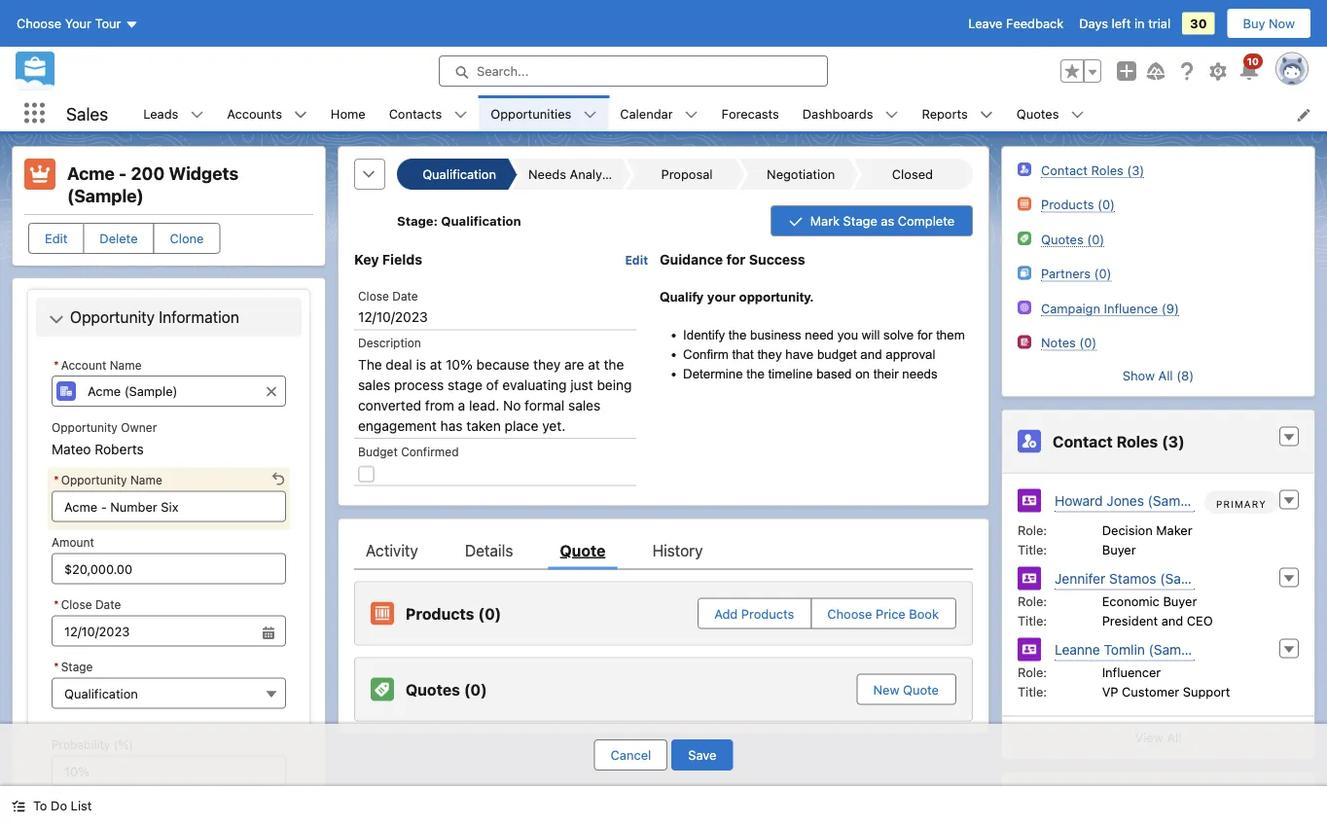 Task type: vqa. For each thing, say whether or not it's contained in the screenshot.
650 in "Acme - 650 Widgets (Sample)"
no



Task type: describe. For each thing, give the bounding box(es) containing it.
information
[[159, 308, 239, 327]]

1 title: from the top
[[1018, 542, 1047, 557]]

the
[[358, 356, 382, 372]]

opportunities link
[[479, 95, 583, 131]]

(3)
[[1162, 432, 1185, 451]]

do
[[51, 799, 67, 813]]

0 horizontal spatial for
[[727, 252, 746, 268]]

days left in trial
[[1080, 16, 1171, 31]]

(0) for quotes (0)
[[464, 680, 487, 699]]

and inside identify the business need you will solve for them confirm that they have budget and approval determine the timeline based on their needs
[[861, 347, 882, 362]]

all for show
[[1159, 368, 1173, 382]]

howard
[[1055, 493, 1103, 509]]

partners (0)
[[1041, 266, 1112, 281]]

(sample) for howard jones (sample)
[[1148, 493, 1205, 509]]

(sample) for leanne tomlin (sample)
[[1149, 642, 1206, 658]]

has
[[441, 417, 463, 433]]

qualify your opportunity.
[[660, 289, 814, 304]]

president
[[1102, 613, 1158, 628]]

for inside identify the business need you will solve for them confirm that they have budget and approval determine the timeline based on their needs
[[918, 328, 933, 342]]

delete
[[100, 231, 138, 246]]

opportunity image
[[24, 159, 55, 190]]

products (0) link
[[1041, 195, 1115, 214]]

decision maker
[[1102, 523, 1193, 538]]

contact roles (3) link
[[1041, 161, 1145, 180]]

title: for jennifer
[[1018, 613, 1047, 628]]

calendar
[[620, 106, 673, 120]]

:
[[434, 213, 438, 228]]

president and ceo
[[1102, 613, 1213, 628]]

* account name
[[54, 358, 142, 372]]

text default image for reports
[[980, 108, 993, 121]]

Amount text field
[[52, 553, 286, 584]]

jennifer stamos (sample) link
[[1055, 569, 1217, 590]]

needs analysis link
[[521, 159, 622, 190]]

tour
[[95, 16, 121, 31]]

save button
[[672, 740, 733, 771]]

description the deal is at 10% because they are at the sales process stage of evaluating just being converted from a lead.  no formal sales engagement has taken place yet.
[[358, 336, 632, 433]]

1 vertical spatial qualification
[[441, 213, 521, 228]]

converted
[[358, 397, 421, 413]]

* close date
[[54, 598, 121, 612]]

0 horizontal spatial products
[[406, 604, 474, 623]]

text default image inside to do list button
[[12, 800, 25, 813]]

formal
[[525, 397, 565, 413]]

clone button
[[153, 223, 220, 254]]

their
[[874, 367, 899, 381]]

close inside group
[[61, 598, 92, 612]]

opportunity for opportunity owner
[[52, 420, 118, 434]]

mark
[[811, 214, 840, 228]]

quotes for quotes
[[1017, 106, 1059, 120]]

qualification for qualification link
[[422, 167, 496, 181]]

deal
[[386, 356, 412, 372]]

engagement
[[358, 417, 437, 433]]

roles (3)
[[1092, 163, 1145, 177]]

show all (8) link
[[1123, 368, 1194, 382]]

roles
[[1117, 432, 1158, 451]]

cancel button
[[594, 740, 668, 771]]

show
[[1123, 368, 1155, 382]]

* for * close date
[[54, 598, 59, 612]]

* for * account name
[[54, 358, 59, 372]]

quotes image
[[1018, 232, 1032, 245]]

process
[[394, 376, 444, 392]]

because
[[477, 356, 530, 372]]

left
[[1112, 16, 1131, 31]]

show all (8)
[[1123, 368, 1194, 382]]

contact for contact roles (3)
[[1041, 163, 1088, 177]]

confirmed
[[401, 445, 459, 458]]

contact roles (3)
[[1041, 163, 1145, 177]]

home
[[331, 106, 366, 120]]

stage
[[448, 376, 483, 392]]

days
[[1080, 16, 1109, 31]]

path options list box
[[397, 159, 973, 190]]

1 horizontal spatial group
[[1061, 59, 1102, 83]]

just
[[571, 376, 593, 392]]

leanne
[[1055, 642, 1101, 658]]

reports list item
[[910, 95, 1005, 131]]

tab list containing activity
[[354, 531, 973, 570]]

your
[[65, 16, 92, 31]]

fields
[[382, 252, 422, 268]]

list
[[71, 799, 92, 813]]

Acme (Sample) text field
[[52, 376, 286, 407]]

title: for leanne
[[1018, 684, 1047, 699]]

close inside close date 12/10/2023
[[358, 289, 389, 302]]

leanne tomlin (sample) image
[[1018, 638, 1041, 661]]

Probability (%) text field
[[52, 756, 286, 787]]

false image
[[358, 466, 375, 482]]

vp
[[1102, 684, 1119, 699]]

decision
[[1102, 523, 1153, 538]]

quote link
[[560, 531, 606, 570]]

success
[[749, 252, 805, 268]]

quotes image
[[371, 678, 394, 701]]

reports link
[[910, 95, 980, 131]]

now
[[1269, 16, 1295, 31]]

choose for choose your tour
[[17, 16, 61, 31]]

accounts list item
[[215, 95, 319, 131]]

from
[[425, 397, 454, 413]]

quotes list item
[[1005, 95, 1096, 131]]

activity
[[366, 541, 418, 559]]

0 vertical spatial buyer
[[1102, 542, 1136, 557]]

sales
[[66, 103, 108, 124]]

contacts link
[[377, 95, 454, 131]]

text default image inside quotes list item
[[1071, 108, 1085, 121]]

opportunity.
[[739, 289, 814, 304]]

search...
[[477, 64, 529, 78]]

(8)
[[1177, 368, 1194, 382]]

mark stage as complete button
[[771, 205, 973, 237]]

campaign influence (9) link
[[1041, 299, 1179, 318]]

10
[[1248, 55, 1259, 67]]

stage for * stage
[[61, 660, 93, 674]]

role: for leanne
[[1018, 665, 1047, 680]]

quotes (0) link
[[1041, 230, 1105, 249]]

12/10/2023
[[358, 309, 428, 325]]

acme - 200 widgets (sample)
[[67, 163, 239, 206]]

cancel
[[611, 748, 651, 763]]

analysis
[[570, 167, 618, 181]]

howard jones (sample) image
[[1018, 489, 1041, 512]]

opportunity for opportunity information
[[70, 308, 155, 327]]

primary
[[1217, 499, 1267, 510]]

partners image
[[1018, 266, 1032, 280]]

contact roles image
[[1018, 163, 1032, 176]]

role: for jennifer
[[1018, 594, 1047, 609]]

quote inside button
[[903, 682, 939, 697]]

the up that
[[729, 328, 747, 342]]

they inside description the deal is at 10% because they are at the sales process stage of evaluating just being converted from a lead.  no formal sales engagement has taken place yet.
[[533, 356, 561, 372]]

list containing leads
[[132, 95, 1328, 131]]

* for * opportunity name
[[54, 473, 59, 487]]

1 role: from the top
[[1018, 523, 1047, 538]]

text default image inside opportunities list item
[[583, 108, 597, 121]]

budget confirmed
[[358, 445, 459, 458]]

date inside close date 12/10/2023
[[392, 289, 418, 302]]

choose for choose price book
[[828, 606, 872, 621]]

the inside description the deal is at 10% because they are at the sales process stage of evaluating just being converted from a lead.  no formal sales engagement has taken place yet.
[[604, 356, 624, 372]]

opportunity owner
[[52, 420, 157, 434]]

leave feedback
[[969, 16, 1064, 31]]

* opportunity name
[[54, 473, 162, 487]]

details link
[[465, 531, 513, 570]]

ceo
[[1187, 613, 1213, 628]]

account
[[61, 358, 106, 372]]

customer
[[1122, 684, 1180, 699]]



Task type: locate. For each thing, give the bounding box(es) containing it.
closed
[[892, 167, 933, 181]]

quotes up contact roles icon
[[1017, 106, 1059, 120]]

0 vertical spatial quote
[[560, 541, 606, 559]]

stage down * close date
[[61, 660, 93, 674]]

3 * from the top
[[54, 598, 59, 612]]

3 text default image from the left
[[980, 108, 993, 121]]

name for * opportunity name
[[130, 473, 162, 487]]

2 role: from the top
[[1018, 594, 1047, 609]]

stage left as at top
[[843, 214, 878, 228]]

the
[[729, 328, 747, 342], [604, 356, 624, 372], [747, 367, 765, 381]]

(sample) up ceo
[[1161, 571, 1217, 587]]

* inside list item
[[54, 473, 59, 487]]

0 horizontal spatial buyer
[[1102, 542, 1136, 557]]

0 vertical spatial role:
[[1018, 523, 1047, 538]]

buy now
[[1243, 16, 1295, 31]]

products (0)
[[1041, 197, 1115, 212]]

date down "amount" text field
[[95, 598, 121, 612]]

(0) down products (0) in the left bottom of the page
[[464, 680, 487, 699]]

0 vertical spatial opportunity
[[70, 308, 155, 327]]

buyer up ceo
[[1163, 594, 1197, 609]]

qualification for qualification button
[[64, 686, 138, 701]]

calendar list item
[[609, 95, 710, 131]]

0 horizontal spatial at
[[430, 356, 442, 372]]

0 vertical spatial and
[[861, 347, 882, 362]]

is
[[416, 356, 426, 372]]

2 vertical spatial opportunity
[[61, 473, 127, 487]]

1 horizontal spatial products
[[742, 606, 795, 621]]

* stage
[[54, 660, 93, 674]]

text default image right 'reports'
[[980, 108, 993, 121]]

for up qualify your opportunity.
[[727, 252, 746, 268]]

leads
[[143, 106, 178, 120]]

(0) inside the products element
[[478, 604, 501, 623]]

quote right new
[[903, 682, 939, 697]]

stamos
[[1110, 571, 1157, 587]]

leads list item
[[132, 95, 215, 131]]

edit inside button
[[45, 231, 68, 246]]

key
[[354, 252, 379, 268]]

guidance
[[660, 252, 723, 268]]

role: down howard jones (sample) image
[[1018, 523, 1047, 538]]

choose inside button
[[828, 606, 872, 621]]

howard jones (sample) link
[[1055, 491, 1205, 512]]

choose inside dropdown button
[[17, 16, 61, 31]]

10%
[[446, 356, 473, 372]]

needs
[[528, 167, 566, 181]]

1 horizontal spatial edit
[[625, 254, 648, 267]]

tab list
[[354, 531, 973, 570]]

contact roles element
[[1001, 409, 1316, 760]]

2 horizontal spatial text default image
[[980, 108, 993, 121]]

1 vertical spatial quotes
[[406, 680, 460, 699]]

1 vertical spatial date
[[95, 598, 121, 612]]

1 vertical spatial quote
[[903, 682, 939, 697]]

group
[[1061, 59, 1102, 83], [52, 592, 286, 647]]

contact left roles
[[1053, 432, 1113, 451]]

0 vertical spatial group
[[1061, 59, 1102, 83]]

stage up fields
[[397, 213, 434, 228]]

contact inside "link"
[[1041, 163, 1088, 177]]

0 vertical spatial name
[[110, 358, 142, 372]]

accounts link
[[215, 95, 294, 131]]

qualification up "stage : qualification" on the left top of the page
[[422, 167, 496, 181]]

new
[[874, 682, 900, 697]]

add products
[[715, 606, 795, 621]]

1 vertical spatial sales
[[568, 397, 601, 413]]

role: down jennifer stamos (sample) icon
[[1018, 594, 1047, 609]]

3 title: from the top
[[1018, 684, 1047, 699]]

1 horizontal spatial date
[[392, 289, 418, 302]]

choose price book button
[[812, 599, 955, 628]]

text default image
[[190, 108, 204, 121], [294, 108, 307, 121], [583, 108, 597, 121], [885, 108, 899, 121], [1071, 108, 1085, 121], [49, 312, 64, 327], [1283, 431, 1296, 444], [12, 800, 25, 813]]

2 text default image from the left
[[685, 108, 698, 121]]

group down "amount" text field
[[52, 592, 286, 647]]

no
[[503, 397, 521, 413]]

name for * account name
[[110, 358, 142, 372]]

buyer down decision
[[1102, 542, 1136, 557]]

all right view
[[1167, 730, 1182, 745]]

opportunity information
[[70, 308, 239, 327]]

1 vertical spatial for
[[918, 328, 933, 342]]

qualification link
[[407, 159, 508, 190]]

quotes for quotes (0)
[[406, 680, 460, 699]]

group down days
[[1061, 59, 1102, 83]]

0 vertical spatial date
[[392, 289, 418, 302]]

influencer
[[1102, 665, 1161, 680]]

needs analysis
[[528, 167, 618, 181]]

1 text default image from the left
[[454, 108, 467, 121]]

contacts list item
[[377, 95, 479, 131]]

for up approval
[[918, 328, 933, 342]]

choose your tour
[[17, 16, 121, 31]]

text default image inside the contacts list item
[[454, 108, 467, 121]]

0 horizontal spatial choose
[[17, 16, 61, 31]]

3 role: from the top
[[1018, 665, 1047, 680]]

date up 12/10/2023
[[392, 289, 418, 302]]

1 horizontal spatial choose
[[828, 606, 872, 621]]

activity link
[[366, 531, 418, 570]]

opportunities list item
[[479, 95, 609, 131]]

1 vertical spatial (0)
[[464, 680, 487, 699]]

confirm
[[683, 347, 729, 362]]

title: down the leanne tomlin (sample) icon on the bottom of the page
[[1018, 684, 1047, 699]]

name down owner
[[130, 473, 162, 487]]

choose left "your"
[[17, 16, 61, 31]]

0 vertical spatial quotes
[[1017, 106, 1059, 120]]

close
[[358, 289, 389, 302], [61, 598, 92, 612]]

1 vertical spatial contact
[[1053, 432, 1113, 451]]

2 horizontal spatial stage
[[843, 214, 878, 228]]

products right add
[[742, 606, 795, 621]]

2 at from the left
[[588, 356, 600, 372]]

* down * close date
[[54, 660, 59, 674]]

dashboards list item
[[791, 95, 910, 131]]

2 * from the top
[[54, 473, 59, 487]]

place
[[505, 417, 539, 433]]

all for view
[[1167, 730, 1182, 745]]

close up 12/10/2023
[[358, 289, 389, 302]]

(sample) inside howard jones (sample) link
[[1148, 493, 1205, 509]]

stage inside button
[[843, 214, 878, 228]]

at right "is" at the top left of the page
[[430, 356, 442, 372]]

dashboards
[[803, 106, 873, 120]]

* left account
[[54, 358, 59, 372]]

for
[[727, 252, 746, 268], [918, 328, 933, 342]]

(sample) inside leanne tomlin (sample) link
[[1149, 642, 1206, 658]]

(sample) inside jennifer stamos (sample) link
[[1161, 571, 1217, 587]]

1 vertical spatial all
[[1167, 730, 1182, 745]]

1 vertical spatial opportunity
[[52, 420, 118, 434]]

0 vertical spatial contact
[[1041, 163, 1088, 177]]

1 horizontal spatial sales
[[568, 397, 601, 413]]

they up evaluating
[[533, 356, 561, 372]]

products element
[[354, 581, 973, 646]]

close date 12/10/2023
[[358, 289, 428, 325]]

2 title: from the top
[[1018, 613, 1047, 628]]

0 horizontal spatial text default image
[[454, 108, 467, 121]]

they down business at the top right of page
[[758, 347, 782, 362]]

text default image right contacts
[[454, 108, 467, 121]]

needs
[[903, 367, 938, 381]]

1 horizontal spatial quotes
[[1017, 106, 1059, 120]]

to do list
[[33, 799, 92, 813]]

history link
[[653, 531, 703, 570]]

they
[[758, 347, 782, 362], [533, 356, 561, 372]]

search... button
[[439, 55, 828, 87]]

opportunity inside list item
[[61, 473, 127, 487]]

they inside identify the business need you will solve for them confirm that they have budget and approval determine the timeline based on their needs
[[758, 347, 782, 362]]

opportunity left owner
[[52, 420, 118, 434]]

notes image
[[1018, 335, 1032, 349]]

0 horizontal spatial stage
[[61, 660, 93, 674]]

(0) down details link at the left bottom
[[478, 604, 501, 623]]

qualification right :
[[441, 213, 521, 228]]

0 vertical spatial sales
[[358, 376, 390, 392]]

book
[[909, 606, 939, 621]]

* up the amount
[[54, 473, 59, 487]]

acme
[[67, 163, 115, 184]]

choose your tour button
[[16, 8, 140, 39]]

text default image for calendar
[[685, 108, 698, 121]]

1 vertical spatial buyer
[[1163, 594, 1197, 609]]

(sample) inside the acme - 200 widgets (sample)
[[67, 185, 144, 206]]

text default image inside accounts list item
[[294, 108, 307, 121]]

stage for mark stage as complete
[[843, 214, 878, 228]]

0 horizontal spatial and
[[861, 347, 882, 362]]

(0) for products (0)
[[478, 604, 501, 623]]

(sample) down president and ceo
[[1149, 642, 1206, 658]]

0 vertical spatial all
[[1159, 368, 1173, 382]]

closed link
[[862, 159, 964, 190]]

0 vertical spatial qualification
[[422, 167, 496, 181]]

trial
[[1149, 16, 1171, 31]]

1 horizontal spatial stage
[[397, 213, 434, 228]]

0 vertical spatial (0)
[[478, 604, 501, 623]]

products image
[[1018, 197, 1032, 211]]

quotes inside the quote tab panel
[[406, 680, 460, 699]]

1 vertical spatial and
[[1162, 613, 1184, 628]]

1 horizontal spatial text default image
[[685, 108, 698, 121]]

the down that
[[747, 367, 765, 381]]

new quote button
[[858, 675, 955, 704]]

list item
[[48, 467, 290, 530]]

0 horizontal spatial edit
[[45, 231, 68, 246]]

leads link
[[132, 95, 190, 131]]

1 vertical spatial close
[[61, 598, 92, 612]]

* inside group
[[54, 598, 59, 612]]

edit link
[[625, 252, 648, 267]]

timeline
[[768, 367, 813, 381]]

products inside button
[[742, 606, 795, 621]]

qualification inside path options list box
[[422, 167, 496, 181]]

all inside view all link
[[1167, 730, 1182, 745]]

forecasts
[[722, 106, 779, 120]]

0 horizontal spatial quotes
[[406, 680, 460, 699]]

0 vertical spatial for
[[727, 252, 746, 268]]

list
[[132, 95, 1328, 131]]

economic buyer
[[1102, 594, 1197, 609]]

0 horizontal spatial quote
[[560, 541, 606, 559]]

qualification
[[422, 167, 496, 181], [441, 213, 521, 228], [64, 686, 138, 701]]

qualification down '* stage'
[[64, 686, 138, 701]]

quotes right quotes icon
[[406, 680, 460, 699]]

opportunity down opportunity owner
[[61, 473, 127, 487]]

1 vertical spatial edit
[[625, 254, 648, 267]]

all left (8)
[[1159, 368, 1173, 382]]

(sample) for jennifer stamos (sample)
[[1161, 571, 1217, 587]]

buy now button
[[1227, 8, 1312, 39]]

edit left guidance
[[625, 254, 648, 267]]

0 vertical spatial edit
[[45, 231, 68, 246]]

opportunity up * account name on the top left of page
[[70, 308, 155, 327]]

1 vertical spatial choose
[[828, 606, 872, 621]]

reports
[[922, 106, 968, 120]]

2 vertical spatial qualification
[[64, 686, 138, 701]]

4 * from the top
[[54, 660, 59, 674]]

forecasts link
[[710, 95, 791, 131]]

jennifer stamos (sample) image
[[1018, 567, 1041, 590]]

edit left the delete button
[[45, 231, 68, 246]]

to
[[33, 799, 47, 813]]

0 vertical spatial choose
[[17, 16, 61, 31]]

campaign influence image
[[1018, 301, 1032, 314]]

1 horizontal spatial at
[[588, 356, 600, 372]]

text default image for contacts
[[454, 108, 467, 121]]

view
[[1135, 730, 1164, 745]]

products up quotes (0)
[[406, 604, 474, 623]]

1 horizontal spatial close
[[358, 289, 389, 302]]

text default image inside "dashboards" list item
[[885, 108, 899, 121]]

sales down the
[[358, 376, 390, 392]]

1 at from the left
[[430, 356, 442, 372]]

new quote
[[874, 682, 939, 697]]

(sample) down acme
[[67, 185, 144, 206]]

choose left price
[[828, 606, 872, 621]]

mark stage as complete
[[811, 214, 955, 228]]

and down will
[[861, 347, 882, 362]]

Stage, Qualification button
[[52, 678, 286, 709]]

text default image inside the calendar list item
[[685, 108, 698, 121]]

opportunities
[[491, 106, 572, 120]]

that
[[732, 347, 754, 362]]

key fields
[[354, 252, 422, 268]]

jennifer
[[1055, 571, 1106, 587]]

dashboards link
[[791, 95, 885, 131]]

1 horizontal spatial they
[[758, 347, 782, 362]]

2 vertical spatial title:
[[1018, 684, 1047, 699]]

0 horizontal spatial date
[[95, 598, 121, 612]]

1 horizontal spatial quote
[[903, 682, 939, 697]]

to do list button
[[0, 786, 104, 825]]

quotes inside list item
[[1017, 106, 1059, 120]]

name inside list item
[[130, 473, 162, 487]]

quotes (0)
[[406, 680, 487, 699]]

1 vertical spatial group
[[52, 592, 286, 647]]

contact up products (0)
[[1041, 163, 1088, 177]]

0 horizontal spatial sales
[[358, 376, 390, 392]]

lead.
[[469, 397, 500, 413]]

list item containing *
[[48, 467, 290, 530]]

text default image right calendar in the top of the page
[[685, 108, 698, 121]]

the up the being
[[604, 356, 624, 372]]

0 vertical spatial close
[[358, 289, 389, 302]]

sales down the just
[[568, 397, 601, 413]]

business
[[750, 328, 802, 342]]

text default image inside opportunity information 'dropdown button'
[[49, 312, 64, 327]]

complete
[[898, 214, 955, 228]]

1 horizontal spatial buyer
[[1163, 594, 1197, 609]]

and inside contact roles element
[[1162, 613, 1184, 628]]

at right are
[[588, 356, 600, 372]]

proposal link
[[635, 159, 736, 190]]

will
[[862, 328, 880, 342]]

title: up the leanne tomlin (sample) icon on the bottom of the page
[[1018, 613, 1047, 628]]

partners (0) link
[[1041, 264, 1112, 283]]

contact for contact roles (3)
[[1053, 432, 1113, 451]]

text default image
[[454, 108, 467, 121], [685, 108, 698, 121], [980, 108, 993, 121]]

evaluating
[[503, 376, 567, 392]]

1 * from the top
[[54, 358, 59, 372]]

save
[[688, 748, 717, 763]]

text default image inside leads list item
[[190, 108, 204, 121]]

1 vertical spatial name
[[130, 473, 162, 487]]

* down the amount
[[54, 598, 59, 612]]

(0)
[[478, 604, 501, 623], [464, 680, 487, 699]]

title: up jennifer stamos (sample) icon
[[1018, 542, 1047, 557]]

you
[[838, 328, 859, 342]]

quote tab panel
[[354, 570, 973, 721]]

qualification inside button
[[64, 686, 138, 701]]

1 horizontal spatial for
[[918, 328, 933, 342]]

(sample) up maker
[[1148, 493, 1205, 509]]

text default image inside reports list item
[[980, 108, 993, 121]]

being
[[597, 376, 632, 392]]

role: down the leanne tomlin (sample) icon on the bottom of the page
[[1018, 665, 1047, 680]]

and left ceo
[[1162, 613, 1184, 628]]

0 horizontal spatial group
[[52, 592, 286, 647]]

0 vertical spatial title:
[[1018, 542, 1047, 557]]

group containing *
[[52, 592, 286, 647]]

taken
[[466, 417, 501, 433]]

1 vertical spatial title:
[[1018, 613, 1047, 628]]

0 horizontal spatial close
[[61, 598, 92, 612]]

None text field
[[52, 491, 286, 522], [52, 615, 286, 647], [52, 491, 286, 522], [52, 615, 286, 647]]

1 vertical spatial role:
[[1018, 594, 1047, 609]]

name right account
[[110, 358, 142, 372]]

owner
[[121, 420, 157, 434]]

* for * stage
[[54, 660, 59, 674]]

0 horizontal spatial they
[[533, 356, 561, 372]]

1 horizontal spatial and
[[1162, 613, 1184, 628]]

quote right details
[[560, 541, 606, 559]]

leanne tomlin (sample) link
[[1055, 640, 1206, 661]]

qualify
[[660, 289, 704, 304]]

opportunity inside 'dropdown button'
[[70, 308, 155, 327]]

2 vertical spatial role:
[[1018, 665, 1047, 680]]

proposal
[[661, 167, 713, 181]]

close up '* stage'
[[61, 598, 92, 612]]



